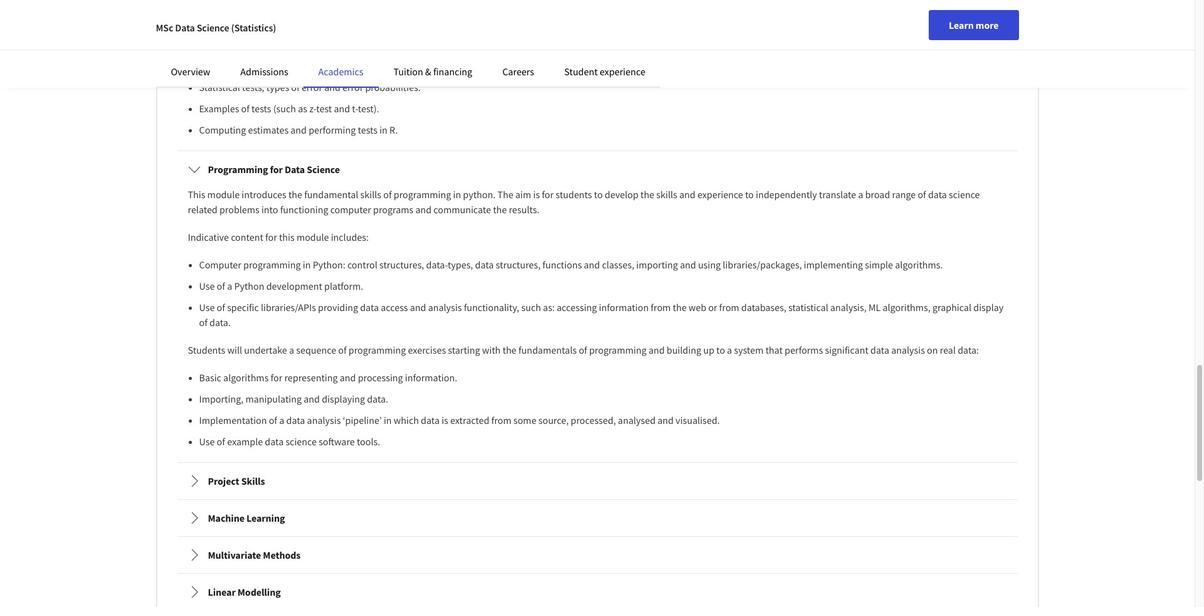 Task type: vqa. For each thing, say whether or not it's contained in the screenshot.
Build you'll
no



Task type: locate. For each thing, give the bounding box(es) containing it.
to
[[594, 188, 603, 201], [745, 188, 754, 201], [717, 344, 725, 356]]

module up problems
[[207, 188, 240, 201]]

2 horizontal spatial analysis
[[892, 344, 925, 356]]

from left "web"
[[651, 301, 671, 314]]

mean
[[313, 38, 337, 51]]

2 list from the top
[[193, 257, 1007, 330]]

use inside list item
[[199, 435, 215, 448]]

0 vertical spatial data.
[[210, 316, 231, 329]]

fundamental
[[304, 188, 358, 201]]

programming up processing
[[349, 344, 406, 356]]

functions
[[543, 258, 582, 271]]

programming up use of a python development platform.
[[243, 258, 301, 271]]

0 vertical spatial experience
[[600, 65, 646, 78]]

probability rules and distributions. list item
[[199, 16, 1007, 31]]

1 vertical spatial is
[[442, 414, 448, 427]]

0 horizontal spatial skills
[[360, 188, 381, 201]]

student experience
[[565, 65, 646, 78]]

as:
[[543, 301, 555, 314]]

1 horizontal spatial experience
[[698, 188, 743, 201]]

of right the sequence
[[338, 344, 347, 356]]

1 vertical spatial data.
[[367, 393, 388, 405]]

of up "programs"
[[383, 188, 392, 201]]

is right aim
[[533, 188, 540, 201]]

0 horizontal spatial data.
[[210, 316, 231, 329]]

from inside list item
[[492, 414, 512, 427]]

1 statistical from the top
[[199, 38, 240, 51]]

for up introduces
[[270, 163, 283, 176]]

software
[[319, 435, 355, 448]]

list
[[193, 0, 1007, 137], [193, 257, 1007, 330], [193, 370, 1007, 449]]

communicate
[[434, 203, 491, 216]]

2 sample from the left
[[419, 60, 450, 72]]

0 vertical spatial is
[[533, 188, 540, 201]]

0 vertical spatial list
[[193, 0, 1007, 137]]

on
[[927, 344, 938, 356]]

students
[[556, 188, 592, 201]]

0 horizontal spatial is
[[442, 414, 448, 427]]

1 horizontal spatial is
[[533, 188, 540, 201]]

to left develop
[[594, 188, 603, 201]]

science inside list item
[[286, 435, 317, 448]]

structures, left functions
[[496, 258, 541, 271]]

computer programming in python: control structures, data-types, data structures, functions and classes, importing and using libraries/packages, implementing simple algorithms.
[[199, 258, 943, 271]]

statistical down msc data science (statistics)
[[199, 38, 240, 51]]

computing estimates and performing tests in r.
[[199, 124, 398, 136]]

data right the which
[[421, 414, 440, 427]]

1 list from the top
[[193, 0, 1007, 137]]

displaying
[[322, 393, 365, 405]]

to left the independently
[[745, 188, 754, 201]]

1 horizontal spatial structures,
[[496, 258, 541, 271]]

0 horizontal spatial sample
[[359, 60, 389, 72]]

0 vertical spatial statistical
[[199, 38, 240, 51]]

3 list from the top
[[193, 370, 1007, 449]]

use inside use of specific libraries/apis providing data access and analysis functionality, such as: accessing information from the web or from databases, statistical analysis, ml algorithms, graphical display of data.
[[199, 301, 215, 314]]

1 vertical spatial statistical
[[199, 81, 240, 93]]

0 vertical spatial module
[[207, 188, 240, 201]]

1 horizontal spatial module
[[297, 231, 329, 243]]

content
[[231, 231, 263, 243]]

using
[[698, 258, 721, 271]]

use of example data science software tools.
[[199, 435, 380, 448]]

0 horizontal spatial science
[[286, 435, 317, 448]]

1 vertical spatial tests
[[358, 124, 378, 136]]

functionality,
[[464, 301, 520, 314]]

machine learning
[[208, 512, 285, 525]]

1 vertical spatial use
[[199, 301, 215, 314]]

analysis down data-
[[428, 301, 462, 314]]

estimates
[[248, 124, 289, 136]]

use for use of example data science software tools.
[[199, 435, 215, 448]]

sample
[[359, 60, 389, 72], [419, 60, 450, 72]]

a up use of example data science software tools. on the left bottom
[[279, 414, 284, 427]]

for inside dropdown button
[[270, 163, 283, 176]]

use left specific
[[199, 301, 215, 314]]

results.
[[509, 203, 540, 216]]

computing
[[199, 124, 246, 136]]

0 vertical spatial analysis
[[428, 301, 462, 314]]

data inside the 'this module introduces the fundamental skills of programming in python. the aim is for students to develop the skills and experience to independently translate a broad range of data science related problems into functioning computer programs and communicate the results.'
[[929, 188, 947, 201]]

implementation of a data analysis 'pipeline' in which data is extracted from some source, processed, analysed and visualised.
[[199, 414, 720, 427]]

analysis left on on the right
[[892, 344, 925, 356]]

range
[[892, 188, 916, 201]]

of left specific
[[217, 301, 225, 314]]

programs
[[373, 203, 414, 216]]

data
[[175, 21, 195, 34], [285, 163, 305, 176]]

0 vertical spatial data
[[175, 21, 195, 34]]

1 horizontal spatial data.
[[367, 393, 388, 405]]

with
[[482, 344, 501, 356]]

1 horizontal spatial analysis
[[428, 301, 462, 314]]

analysed
[[618, 414, 656, 427]]

computer programming in python: control structures, data-types, data structures, functions and classes, importing and using libraries/packages, implementing simple algorithms. list item
[[199, 257, 1007, 272]]

the
[[289, 188, 302, 201], [641, 188, 655, 201], [493, 203, 507, 216], [673, 301, 687, 314], [503, 344, 517, 356]]

module
[[207, 188, 240, 201], [297, 231, 329, 243]]

data right msc
[[175, 21, 195, 34]]

importing,
[[199, 393, 244, 405]]

use inside the "use of a python development platform." list item
[[199, 280, 215, 292]]

to right up
[[717, 344, 725, 356]]

tools.
[[357, 435, 380, 448]]

1 skills from the left
[[360, 188, 381, 201]]

science inside dropdown button
[[307, 163, 340, 176]]

data inside use of specific libraries/apis providing data access and analysis functionality, such as: accessing information from the web or from databases, statistical analysis, ml algorithms, graphical display of data.
[[360, 301, 379, 314]]

module right this
[[297, 231, 329, 243]]

msc
[[156, 21, 173, 34]]

students
[[188, 344, 225, 356]]

will
[[227, 344, 242, 356]]

0 horizontal spatial from
[[492, 414, 512, 427]]

independently
[[756, 188, 817, 201]]

is inside implementation of a data analysis 'pipeline' in which data is extracted from some source, processed, analysed and visualised. list item
[[442, 414, 448, 427]]

analysis
[[428, 301, 462, 314], [892, 344, 925, 356], [307, 414, 341, 427]]

list containing probability rules and distributions.
[[193, 0, 1007, 137]]

a left python
[[227, 280, 232, 292]]

processed,
[[571, 414, 616, 427]]

1 horizontal spatial data
[[285, 163, 305, 176]]

0 horizontal spatial module
[[207, 188, 240, 201]]

data. down processing
[[367, 393, 388, 405]]

1 use from the top
[[199, 280, 215, 292]]

error left (mse).
[[375, 38, 396, 51]]

skills
[[360, 188, 381, 201], [657, 188, 678, 201]]

for right aim
[[542, 188, 554, 201]]

for left this
[[265, 231, 277, 243]]

error down academics
[[343, 81, 363, 93]]

for up manipulating
[[271, 371, 283, 384]]

statistical up the examples
[[199, 81, 240, 93]]

2 horizontal spatial from
[[720, 301, 740, 314]]

project
[[208, 475, 239, 487]]

of left example
[[217, 435, 225, 448]]

data. down specific
[[210, 316, 231, 329]]

examples
[[199, 102, 239, 115]]

machine learning button
[[178, 501, 1017, 536]]

tests up estimates at the left top of the page
[[252, 102, 271, 115]]

web
[[689, 301, 707, 314]]

0 vertical spatial science
[[949, 188, 980, 201]]

libraries/packages,
[[723, 258, 802, 271]]

1 horizontal spatial science
[[307, 163, 340, 176]]

a left broad
[[859, 188, 864, 201]]

tests down test).
[[358, 124, 378, 136]]

science left software
[[286, 435, 317, 448]]

0 horizontal spatial tests
[[252, 102, 271, 115]]

structures, left data-
[[380, 258, 424, 271]]

building
[[667, 344, 702, 356]]

analysis inside use of specific libraries/apis providing data access and analysis functionality, such as: accessing information from the web or from databases, statistical analysis, ml algorithms, graphical display of data.
[[428, 301, 462, 314]]

data left access
[[360, 301, 379, 314]]

programming inside the 'this module introduces the fundamental skills of programming in python. the aim is for students to develop the skills and experience to independently translate a broad range of data science related problems into functioning computer programs and communicate the results.'
[[394, 188, 451, 201]]

2 horizontal spatial error
[[375, 38, 396, 51]]

of up types
[[282, 60, 290, 72]]

experience inside the 'this module introduces the fundamental skills of programming in python. the aim is for students to develop the skills and experience to independently translate a broad range of data science related problems into functioning computer programs and communicate the results.'
[[698, 188, 743, 201]]

the right with
[[503, 344, 517, 356]]

2 statistical from the top
[[199, 81, 240, 93]]

2 vertical spatial analysis
[[307, 414, 341, 427]]

this
[[279, 231, 295, 243]]

0 horizontal spatial structures,
[[380, 258, 424, 271]]

programming up "programs"
[[394, 188, 451, 201]]

develop
[[605, 188, 639, 201]]

1 horizontal spatial sample
[[419, 60, 450, 72]]

error up z-
[[302, 81, 322, 93]]

1 vertical spatial analysis
[[892, 344, 925, 356]]

of down manipulating
[[269, 414, 277, 427]]

1 horizontal spatial skills
[[657, 188, 678, 201]]

skills
[[241, 475, 265, 487]]

0 vertical spatial use
[[199, 280, 215, 292]]

use of specific libraries/apis providing data access and analysis functionality, such as: accessing information from the web or from databases, statistical analysis, ml algorithms, graphical display of data. list item
[[199, 300, 1007, 330]]

the left "web"
[[673, 301, 687, 314]]

a inside list item
[[227, 280, 232, 292]]

2 use from the top
[[199, 301, 215, 314]]

significant
[[825, 344, 869, 356]]

statistical estimators, bias, mean squared error (mse). list item
[[199, 37, 1007, 52]]

1 vertical spatial science
[[307, 163, 340, 176]]

1 horizontal spatial from
[[651, 301, 671, 314]]

1 vertical spatial list
[[193, 257, 1007, 330]]

data right example
[[265, 435, 284, 448]]

t-
[[352, 102, 358, 115]]

science up fundamental
[[307, 163, 340, 176]]

in left python:
[[303, 258, 311, 271]]

or
[[709, 301, 718, 314]]

types,
[[448, 258, 473, 271]]

development
[[266, 280, 322, 292]]

skills right develop
[[657, 188, 678, 201]]

use down implementation
[[199, 435, 215, 448]]

rules
[[247, 17, 268, 29]]

statistical inside list item
[[199, 81, 240, 93]]

1 horizontal spatial science
[[949, 188, 980, 201]]

3 use from the top
[[199, 435, 215, 448]]

2 vertical spatial use
[[199, 435, 215, 448]]

bias,
[[291, 38, 311, 51]]

1 vertical spatial science
[[286, 435, 317, 448]]

2 vertical spatial list
[[193, 370, 1007, 449]]

use
[[199, 280, 215, 292], [199, 301, 215, 314], [199, 435, 215, 448]]

use down the computer on the left top of the page
[[199, 280, 215, 292]]

functioning
[[280, 203, 328, 216]]

science up standard
[[197, 21, 229, 34]]

extracted
[[450, 414, 490, 427]]

of up the basic algorithms for representing and processing information. list item
[[579, 344, 587, 356]]

1 vertical spatial data
[[285, 163, 305, 176]]

indicative
[[188, 231, 229, 243]]

z-
[[309, 102, 316, 115]]

from left 'some'
[[492, 414, 512, 427]]

is left "extracted"
[[442, 414, 448, 427]]

learning
[[247, 512, 285, 525]]

data right the range
[[929, 188, 947, 201]]

algorithms.
[[895, 258, 943, 271]]

1 vertical spatial experience
[[698, 188, 743, 201]]

python:
[[313, 258, 346, 271]]

aim
[[516, 188, 531, 201]]

0 horizontal spatial analysis
[[307, 414, 341, 427]]

skills up computer
[[360, 188, 381, 201]]

0 vertical spatial science
[[197, 21, 229, 34]]

in up the communicate
[[453, 188, 461, 201]]

learn
[[949, 19, 974, 31]]

1 sample from the left
[[359, 60, 389, 72]]

of down the computer on the left top of the page
[[217, 280, 225, 292]]

implementing
[[804, 258, 863, 271]]

from right or at the right
[[720, 301, 740, 314]]

error
[[375, 38, 396, 51], [302, 81, 322, 93], [343, 81, 363, 93]]

test).
[[358, 102, 379, 115]]

modelling
[[238, 586, 281, 599]]

in left the which
[[384, 414, 392, 427]]

computer
[[330, 203, 371, 216]]

test
[[316, 102, 332, 115]]

statistical inside 'list item'
[[199, 38, 240, 51]]

0 horizontal spatial to
[[594, 188, 603, 201]]

programming inside the computer programming in python: control structures, data-types, data structures, functions and classes, importing and using libraries/packages, implementing simple algorithms. list item
[[243, 258, 301, 271]]

a inside list item
[[279, 414, 284, 427]]

1 horizontal spatial tests
[[358, 124, 378, 136]]

2 skills from the left
[[657, 188, 678, 201]]

data up introduces
[[285, 163, 305, 176]]

science right the range
[[949, 188, 980, 201]]

standard
[[199, 60, 238, 72]]

python
[[234, 280, 264, 292]]

sequence
[[296, 344, 336, 356]]

and inside 'list item'
[[304, 393, 320, 405]]

analysis up software
[[307, 414, 341, 427]]

estimators,
[[242, 38, 289, 51]]

0 vertical spatial tests
[[252, 102, 271, 115]]

data inside dropdown button
[[285, 163, 305, 176]]

(e.g.
[[338, 60, 357, 72]]

data.
[[210, 316, 231, 329], [367, 393, 388, 405]]

of
[[282, 60, 290, 72], [291, 81, 300, 93], [241, 102, 250, 115], [383, 188, 392, 201], [918, 188, 927, 201], [217, 280, 225, 292], [217, 301, 225, 314], [199, 316, 208, 329], [338, 344, 347, 356], [579, 344, 587, 356], [269, 414, 277, 427], [217, 435, 225, 448]]

2 horizontal spatial to
[[745, 188, 754, 201]]



Task type: describe. For each thing, give the bounding box(es) containing it.
importing, manipulating and displaying data. list item
[[199, 392, 1007, 407]]

list containing computer programming in python: control structures, data-types, data structures, functions and classes, importing and using libraries/packages, implementing simple algorithms.
[[193, 257, 1007, 330]]

a left the sequence
[[289, 344, 294, 356]]

of up students
[[199, 316, 208, 329]]

of right the range
[[918, 188, 927, 201]]

programming for data science
[[208, 163, 340, 176]]

processing
[[358, 371, 403, 384]]

the up functioning
[[289, 188, 302, 201]]

which
[[394, 414, 419, 427]]

error inside 'list item'
[[375, 38, 396, 51]]

a left system
[[727, 344, 732, 356]]

of inside list item
[[269, 414, 277, 427]]

tuition
[[394, 65, 423, 78]]

(mse).
[[398, 38, 424, 51]]

implementation
[[199, 414, 267, 427]]

learn more
[[949, 19, 999, 31]]

this
[[188, 188, 205, 201]]

statistical tests, types of error and error probabilities.
[[199, 81, 421, 93]]

variance).
[[452, 60, 493, 72]]

into
[[262, 203, 278, 216]]

(statistics)
[[231, 21, 276, 34]]

python.
[[463, 188, 496, 201]]

tests inside computing estimates and performing tests in r. list item
[[358, 124, 378, 136]]

data right significant
[[871, 344, 890, 356]]

examples of tests (such as z-test and t-test). list item
[[199, 101, 1007, 116]]

overview link
[[171, 65, 210, 78]]

is inside the 'this module introduces the fundamental skills of programming in python. the aim is for students to develop the skills and experience to independently translate a broad range of data science related problems into functioning computer programs and communicate the results.'
[[533, 188, 540, 201]]

in inside the 'this module introduces the fundamental skills of programming in python. the aim is for students to develop the skills and experience to independently translate a broad range of data science related problems into functioning computer programs and communicate the results.'
[[453, 188, 461, 201]]

the right develop
[[641, 188, 655, 201]]

data. inside use of specific libraries/apis providing data access and analysis functionality, such as: accessing information from the web or from databases, statistical analysis, ml algorithms, graphical display of data.
[[210, 316, 231, 329]]

ml
[[869, 301, 881, 314]]

computer
[[199, 258, 241, 271]]

includes:
[[331, 231, 369, 243]]

for inside list item
[[271, 371, 283, 384]]

r.
[[390, 124, 398, 136]]

2 structures, from the left
[[496, 258, 541, 271]]

standard examples of estimators (e.g. sample mean, sample variance). list item
[[199, 58, 1007, 73]]

data. inside 'list item'
[[367, 393, 388, 405]]

platform.
[[324, 280, 363, 292]]

linear
[[208, 586, 236, 599]]

in inside list item
[[384, 414, 392, 427]]

such
[[522, 301, 541, 314]]

examples of tests (such as z-test and t-test).
[[199, 102, 379, 115]]

problems
[[220, 203, 260, 216]]

of right types
[[291, 81, 300, 93]]

data:
[[958, 344, 979, 356]]

classes,
[[602, 258, 635, 271]]

related
[[188, 203, 218, 216]]

examples
[[240, 60, 280, 72]]

statistical for statistical estimators, bias, mean squared error (mse).
[[199, 38, 240, 51]]

visualised.
[[676, 414, 720, 427]]

use of example data science software tools. list item
[[199, 434, 1007, 449]]

introduces
[[242, 188, 287, 201]]

undertake
[[244, 344, 287, 356]]

0 horizontal spatial error
[[302, 81, 322, 93]]

list containing basic algorithms for representing and processing information.
[[193, 370, 1007, 449]]

statistical estimators, bias, mean squared error (mse).
[[199, 38, 424, 51]]

0 horizontal spatial data
[[175, 21, 195, 34]]

for inside the 'this module introduces the fundamental skills of programming in python. the aim is for students to develop the skills and experience to independently translate a broad range of data science related problems into functioning computer programs and communicate the results.'
[[542, 188, 554, 201]]

science inside the 'this module introduces the fundamental skills of programming in python. the aim is for students to develop the skills and experience to independently translate a broad range of data science related problems into functioning computer programs and communicate the results.'
[[949, 188, 980, 201]]

statistical for statistical tests, types of error and error probabilities.
[[199, 81, 240, 93]]

source,
[[539, 414, 569, 427]]

analysis,
[[831, 301, 867, 314]]

multivariate
[[208, 549, 261, 562]]

use for use of a python development platform.
[[199, 280, 215, 292]]

statistical tests, types of error and error probabilities. list item
[[199, 80, 1007, 95]]

careers
[[503, 65, 534, 78]]

basic algorithms for representing and processing information. list item
[[199, 370, 1007, 385]]

representing
[[285, 371, 338, 384]]

algorithms,
[[883, 301, 931, 314]]

some
[[514, 414, 537, 427]]

in left r.
[[380, 124, 388, 136]]

programming up the basic algorithms for representing and processing information. list item
[[589, 344, 647, 356]]

of down "tests," in the left top of the page
[[241, 102, 250, 115]]

mean,
[[391, 60, 417, 72]]

admissions link
[[241, 65, 288, 78]]

data right 'types,'
[[475, 258, 494, 271]]

(such
[[273, 102, 296, 115]]

machine
[[208, 512, 245, 525]]

analysis inside implementation of a data analysis 'pipeline' in which data is extracted from some source, processed, analysed and visualised. list item
[[307, 414, 341, 427]]

computing estimates and performing tests in r. list item
[[199, 122, 1007, 137]]

a inside the 'this module introduces the fundamental skills of programming in python. the aim is for students to develop the skills and experience to independently translate a broad range of data science related problems into functioning computer programs and communicate the results.'
[[859, 188, 864, 201]]

data-
[[426, 258, 448, 271]]

the inside use of specific libraries/apis providing data access and analysis functionality, such as: accessing information from the web or from databases, statistical analysis, ml algorithms, graphical display of data.
[[673, 301, 687, 314]]

squared
[[339, 38, 373, 51]]

real
[[940, 344, 956, 356]]

basic
[[199, 371, 221, 384]]

linear modelling button
[[178, 575, 1017, 607]]

this module introduces the fundamental skills of programming in python. the aim is for students to develop the skills and experience to independently translate a broad range of data science related problems into functioning computer programs and communicate the results.
[[188, 188, 980, 216]]

example
[[227, 435, 263, 448]]

display
[[974, 301, 1004, 314]]

use for use of specific libraries/apis providing data access and analysis functionality, such as: accessing information from the web or from databases, statistical analysis, ml algorithms, graphical display of data.
[[199, 301, 215, 314]]

providing
[[318, 301, 358, 314]]

simple
[[865, 258, 893, 271]]

student
[[565, 65, 598, 78]]

1 structures, from the left
[[380, 258, 424, 271]]

probability rules and distributions.
[[199, 17, 344, 29]]

information
[[599, 301, 649, 314]]

importing
[[637, 258, 678, 271]]

1 horizontal spatial error
[[343, 81, 363, 93]]

programming
[[208, 163, 268, 176]]

up
[[704, 344, 715, 356]]

1 horizontal spatial to
[[717, 344, 725, 356]]

information.
[[405, 371, 457, 384]]

the down the
[[493, 203, 507, 216]]

statistical
[[789, 301, 829, 314]]

and inside use of specific libraries/apis providing data access and analysis functionality, such as: accessing information from the web or from databases, statistical analysis, ml algorithms, graphical display of data.
[[410, 301, 426, 314]]

module inside the 'this module introduces the fundamental skills of programming in python. the aim is for students to develop the skills and experience to independently translate a broad range of data science related problems into functioning computer programs and communicate the results.'
[[207, 188, 240, 201]]

basic algorithms for representing and processing information.
[[199, 371, 457, 384]]

careers link
[[503, 65, 534, 78]]

indicative content for this module includes:
[[188, 231, 369, 243]]

specific
[[227, 301, 259, 314]]

exercises
[[408, 344, 446, 356]]

data down importing, manipulating and displaying data.
[[286, 414, 305, 427]]

probability
[[199, 17, 245, 29]]

tests inside examples of tests (such as z-test and t-test). list item
[[252, 102, 271, 115]]

multivariate methods button
[[178, 538, 1017, 573]]

learn more button
[[929, 10, 1019, 40]]

linear modelling
[[208, 586, 281, 599]]

translate
[[819, 188, 857, 201]]

use of a python development platform. list item
[[199, 279, 1007, 294]]

0 horizontal spatial experience
[[600, 65, 646, 78]]

tuition & financing link
[[394, 65, 473, 78]]

1 vertical spatial module
[[297, 231, 329, 243]]

implementation of a data analysis 'pipeline' in which data is extracted from some source, processed, analysed and visualised. list item
[[199, 413, 1007, 428]]

programming for data science button
[[178, 152, 1017, 187]]

0 horizontal spatial science
[[197, 21, 229, 34]]

probabilities.
[[365, 81, 421, 93]]



